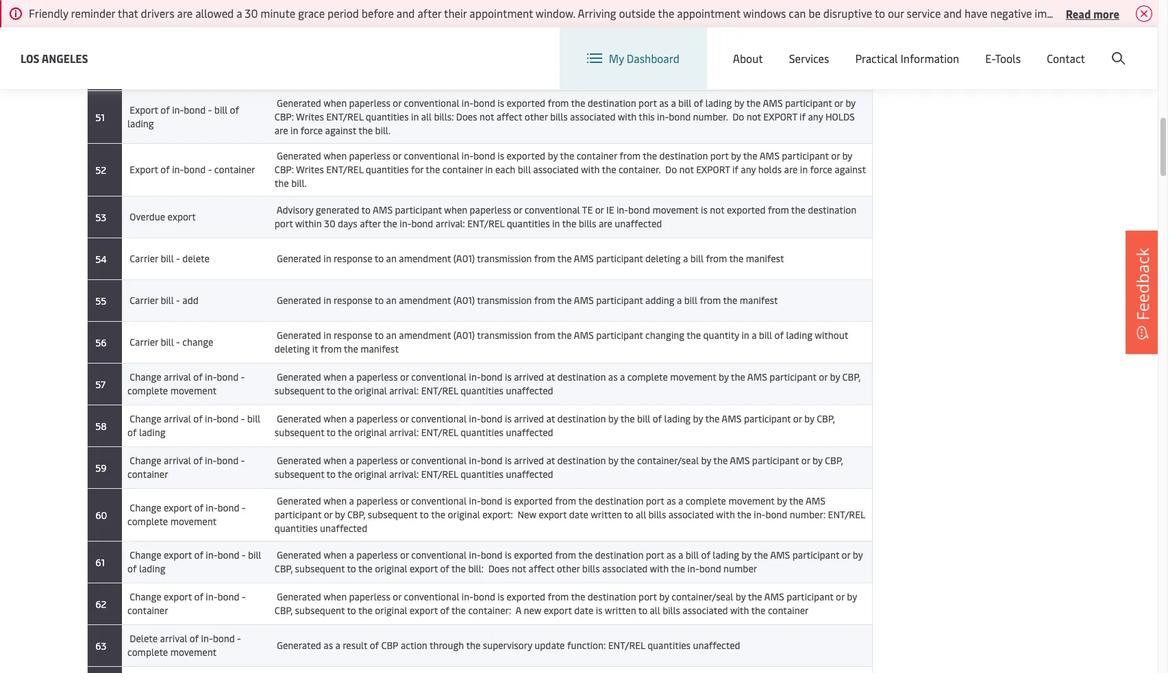 Task type: vqa. For each thing, say whether or not it's contained in the screenshot.


Task type: locate. For each thing, give the bounding box(es) containing it.
generated for generated in response to an amendment (a01) transmission from the ams participant changing the quantity in a bill of lading without deleting it from the manifest
[[277, 329, 321, 342]]

other up generated when paperless or conventional in‑bond is exported from the destination port by container/seal by the ams participant or by cbp, subsequent to the original export of the container:  a new export date is written to all bills associated with the container on the bottom
[[557, 562, 580, 576]]

original
[[355, 384, 387, 397], [355, 426, 387, 439], [355, 468, 387, 481], [448, 508, 480, 521], [375, 562, 407, 576], [375, 604, 407, 617]]

if left holds
[[732, 163, 738, 176]]

amendment for generated in response to an amendment (a01) transmission from the ams participant adding a bill from the manifest
[[399, 294, 451, 307]]

unaffected inside "generated when a paperless or conventional in‑bond is exported from the destination port as a complete movement by the ams participant or by cbp, subsequent to the original export:  new export date written to all bills associated with the in‑bond number: ent/rel quantities unaffected"
[[320, 522, 367, 535]]

minute
[[261, 5, 295, 21]]

if down services
[[800, 110, 806, 123]]

1 horizontal spatial drivers
[[1092, 5, 1125, 21]]

4 change from the top
[[130, 502, 161, 515]]

14 generated from the top
[[277, 639, 321, 652]]

associated inside "generated when a paperless or conventional in‑bond is exported from the destination port as a complete movement by the ams participant or by cbp, subsequent to the original export:  new export date written to all bills associated with the in‑bond number: ent/rel quantities unaffected"
[[669, 508, 714, 521]]

0 vertical spatial delete
[[130, 0, 158, 11]]

when inside generated when a paperless or conventional in‑bond is exported from the destination port as a bill of lading by the ams participant or by cbp, subsequent to the original export of the bill:  does not affect other bills associated with the in‑bond number
[[323, 549, 347, 562]]

9 generated from the top
[[277, 412, 321, 425]]

1 vertical spatial deleting
[[275, 343, 310, 356]]

from inside "generated when a paperless or conventional in‑bond is exported from the destination port as a complete movement by the ams participant or by cbp, subsequent to the original export:  new export date written to all bills associated with the in‑bond number: ent/rel quantities unaffected"
[[555, 495, 576, 508]]

0 vertical spatial manifest
[[746, 252, 784, 265]]

change for change arrival of in‑bond ‑ complete movement
[[130, 371, 161, 384]]

any down services
[[808, 110, 823, 123]]

2 vertical spatial do
[[665, 163, 677, 176]]

1 horizontal spatial holds
[[826, 110, 855, 123]]

‑ inside change arrival of in‑bond ‑ bill of lading
[[241, 412, 245, 425]]

2 vertical spatial (a01)
[[453, 329, 475, 342]]

at for unaffected
[[546, 371, 555, 384]]

0 horizontal spatial liability
[[460, 5, 491, 18]]

liability
[[585, 0, 617, 4], [460, 5, 491, 18]]

0 horizontal spatial holds
[[777, 58, 806, 71]]

change arrival of in‑bond ‑ complete movement
[[127, 371, 245, 397]]

other inside generated by cbp or ams participant action after transferring custodial liability for an in‑bond movement from one bonded carrier to another by the container‑seal:  transferred liability is deleted from all other bills associated with the container‑seal: ent/rel quantities unaffected
[[574, 5, 597, 18]]

5 generated from the top
[[277, 252, 321, 265]]

2 vertical spatial cbp:
[[275, 163, 294, 176]]

0 vertical spatial response
[[334, 252, 372, 265]]

2 at from the top
[[546, 412, 555, 425]]

ie
[[606, 203, 614, 217]]

any left holds
[[741, 163, 756, 176]]

2 vertical spatial at
[[546, 454, 555, 467]]

1 vertical spatial written
[[605, 604, 636, 617]]

3 change from the top
[[130, 454, 161, 467]]

‑ inside change export of in‑bond ‑ complete movement
[[242, 502, 246, 515]]

transmission inside generated in response to an amendment (a01) transmission from the ams participant changing the quantity in a bill of lading without deleting it from the manifest
[[477, 329, 532, 342]]

2 vertical spatial against
[[835, 163, 866, 176]]

when for the
[[323, 412, 347, 425]]

from inside generated when a paperless or conventional in‑bond is exported from the destination port as a bill of lading by the ams participant or by cbp, subsequent to the original export of the bill:  does not affect other bills associated with the in‑bond number
[[555, 549, 576, 562]]

complete
[[678, 44, 719, 57], [627, 371, 668, 384], [127, 384, 168, 397], [686, 495, 726, 508], [127, 515, 168, 528], [127, 646, 168, 659]]

6 generated from the top
[[277, 294, 321, 307]]

before
[[362, 5, 394, 21]]

0 vertical spatial carrier
[[130, 252, 158, 265]]

ent/rel
[[771, 5, 808, 18], [399, 58, 436, 71], [326, 110, 363, 123], [326, 163, 363, 176], [467, 217, 504, 230], [421, 384, 458, 397], [421, 426, 458, 439], [421, 468, 458, 481], [828, 508, 865, 521], [608, 639, 645, 652]]

when for for
[[323, 149, 347, 162]]

1 horizontal spatial affect
[[529, 562, 554, 576]]

transmission for changing
[[477, 329, 532, 342]]

date up the function:
[[574, 604, 594, 617]]

manifest
[[746, 252, 784, 265], [740, 294, 778, 307], [361, 343, 399, 356]]

0 vertical spatial affect
[[497, 110, 522, 123]]

when for quantities
[[323, 44, 347, 57]]

generated inside 'generated when a paperless or conventional in‑bond is arrived at destination by the container/seal by the ams participant or by cbp, subsequent to the original arrival: ent/rel quantities unaffected'
[[277, 454, 321, 467]]

arrival down the carrier bill ‑ change at the left of the page
[[164, 371, 191, 384]]

when for to
[[323, 495, 347, 508]]

1 vertical spatial any
[[808, 110, 823, 123]]

1 vertical spatial liability
[[460, 5, 491, 18]]

delete right '63'
[[130, 632, 158, 645]]

0 vertical spatial do
[[687, 58, 699, 71]]

subsequent inside 'generated when a paperless or conventional in‑bond is arrived at destination by the container/seal by the ams participant or by cbp, subsequent to the original arrival: ent/rel quantities unaffected'
[[275, 468, 324, 481]]

7 generated from the top
[[277, 329, 321, 342]]

carrier right 56
[[130, 336, 158, 349]]

any inside generated when paperless or conventional in‑bond is exported by the container from the destination port by the ams participant or by cbp: writes ent/rel quantities for the container in each bill associated with the container.  do not export if any holds are in force against the bill.
[[741, 163, 756, 176]]

with inside 'generated when paperless or conventional in‑bond is exported from the destination port as a complete movement by the ams participant or by cbp: writes ent/rel quantities in all bills associated with the in‑bond number.  do no export if any holds are in force against the bill.'
[[574, 58, 593, 71]]

0 vertical spatial force
[[835, 58, 857, 71]]

1 export from the top
[[130, 103, 158, 116]]

3 (a01) from the top
[[453, 329, 475, 342]]

affect up each at left top
[[497, 110, 522, 123]]

0 horizontal spatial after
[[360, 217, 381, 230]]

generated inside generated when paperless or conventional in‑bond is exported from the destination port as a bill of lading by the ams participant or by cbp: writes ent/rel quantities in all bills: does not affect other bills associated with this in‑bond number.  do not export if any holds are in force against the bill.
[[277, 97, 321, 110]]

3 amendment from the top
[[399, 329, 451, 342]]

transmission down generated in response to an amendment (a01) transmission from the ams participant adding a bill from the manifest
[[477, 329, 532, 342]]

1 horizontal spatial 30
[[324, 217, 335, 230]]

menu
[[928, 40, 956, 55]]

affect
[[497, 110, 522, 123], [529, 562, 554, 576]]

the
[[323, 5, 337, 18], [688, 5, 702, 18], [658, 5, 674, 21], [571, 44, 585, 57], [782, 44, 796, 57], [595, 58, 610, 71], [308, 71, 322, 84], [571, 97, 585, 110], [746, 97, 761, 110], [358, 124, 373, 137], [560, 149, 574, 162], [643, 149, 657, 162], [743, 149, 758, 162], [426, 163, 440, 176], [602, 163, 616, 176], [275, 177, 289, 190], [791, 203, 806, 217], [383, 217, 397, 230], [562, 217, 576, 230], [557, 252, 572, 265], [729, 252, 744, 265], [557, 294, 572, 307], [723, 294, 737, 307], [557, 329, 572, 342], [687, 329, 701, 342], [344, 343, 358, 356], [731, 371, 745, 384], [338, 384, 352, 397], [620, 412, 635, 425], [705, 412, 720, 425], [338, 426, 352, 439], [620, 454, 635, 467], [713, 454, 728, 467], [338, 468, 352, 481], [578, 495, 593, 508], [789, 495, 804, 508], [431, 508, 445, 521], [737, 508, 752, 521], [578, 549, 593, 562], [754, 549, 768, 562], [358, 562, 373, 576], [452, 562, 466, 576], [671, 562, 685, 576], [571, 591, 585, 604], [748, 591, 762, 604], [358, 604, 373, 617], [452, 604, 466, 617], [751, 604, 766, 617], [466, 639, 481, 652]]

an for generated in response to an amendment (a01) transmission from the ams participant changing the quantity in a bill of lading without deleting it from the manifest
[[386, 329, 397, 342]]

paperless inside generated when a paperless or conventional in‑bond is arrived at destination by the bill of lading by the ams participant or by cbp, subsequent to the original arrival: ent/rel quantities unaffected
[[356, 412, 398, 425]]

63
[[93, 640, 107, 653]]

date
[[569, 508, 589, 521], [574, 604, 594, 617]]

0 vertical spatial export
[[130, 103, 158, 116]]

if right no
[[751, 58, 757, 71]]

information
[[901, 51, 959, 66]]

1 transmission from the top
[[477, 252, 532, 265]]

1 generated from the top
[[277, 0, 321, 4]]

0 vertical spatial arrived
[[514, 371, 544, 384]]

export
[[130, 103, 158, 116], [130, 163, 158, 176]]

writes inside 'generated when paperless or conventional in‑bond is exported from the destination port as a complete movement by the ams participant or by cbp: writes ent/rel quantities in all bills associated with the in‑bond number.  do no export if any holds are in force against the bill.'
[[369, 58, 397, 71]]

to
[[838, 0, 847, 4], [875, 5, 885, 21], [361, 203, 371, 217], [375, 252, 384, 265], [375, 294, 384, 307], [375, 329, 384, 342], [327, 384, 336, 397], [327, 426, 336, 439], [327, 468, 336, 481], [420, 508, 429, 521], [624, 508, 633, 521], [347, 562, 356, 576], [347, 604, 356, 617], [638, 604, 648, 617]]

30 down generated
[[324, 217, 335, 230]]

arrival inside change arrival of in‑bond ‑ container
[[164, 454, 191, 467]]

2 response from the top
[[334, 294, 372, 307]]

read more
[[1066, 6, 1120, 21]]

1 vertical spatial container/seal
[[672, 591, 733, 604]]

2 delete from the top
[[130, 632, 158, 645]]

participant inside generated when paperless or conventional in‑bond is exported from the destination port as a bill of lading by the ams participant or by cbp: writes ent/rel quantities in all bills: does not affect other bills associated with this in‑bond number.  do not export if any holds are in force against the bill.
[[785, 97, 832, 110]]

changing
[[645, 329, 685, 342]]

1 vertical spatial bill.
[[375, 124, 391, 137]]

generated for generated when a paperless or conventional in‑bond is exported from the destination port as a complete movement by the ams participant or by cbp, subsequent to the original export:  new export date written to all bills associated with the in‑bond number: ent/rel quantities unaffected
[[277, 495, 321, 508]]

in‑bond
[[647, 0, 680, 4], [462, 44, 495, 57], [612, 58, 646, 71], [462, 97, 495, 110], [172, 103, 206, 116], [657, 110, 691, 123], [462, 149, 495, 162], [172, 163, 206, 176], [617, 203, 650, 217], [400, 217, 433, 230], [205, 371, 239, 384], [469, 371, 503, 384], [205, 412, 239, 425], [469, 412, 503, 425], [205, 454, 239, 467], [469, 454, 503, 467], [469, 495, 503, 508], [206, 502, 239, 515], [754, 508, 787, 521], [206, 549, 239, 562], [469, 549, 503, 562], [688, 562, 721, 576], [206, 591, 239, 604], [462, 591, 495, 604], [201, 632, 235, 645]]

generated for generated when a paperless or conventional in‑bond is arrived at destination as a complete movement by the ams participant or by cbp, subsequent to the original arrival: ent/rel quantities unaffected
[[277, 371, 321, 384]]

3 at from the top
[[546, 454, 555, 467]]

6 change from the top
[[130, 591, 161, 604]]

2 appointment from the left
[[677, 5, 741, 21]]

0 vertical spatial if
[[751, 58, 757, 71]]

holds down switch
[[777, 58, 806, 71]]

login
[[1021, 40, 1048, 55]]

0 vertical spatial cbp:
[[347, 58, 367, 71]]

transferring
[[490, 0, 541, 4]]

change down the carrier bill ‑ change at the left of the page
[[130, 371, 161, 384]]

writes inside generated when paperless or conventional in‑bond is exported from the destination port as a bill of lading by the ams participant or by cbp: writes ent/rel quantities in all bills: does not affect other bills associated with this in‑bond number.  do not export if any holds are in force against the bill.
[[296, 110, 324, 123]]

conventional inside generated when a paperless or conventional in‑bond is arrived at destination by the bill of lading by the ams participant or by cbp, subsequent to the original arrival: ent/rel quantities unaffected
[[411, 412, 467, 425]]

when for subsequent
[[323, 549, 347, 562]]

change for change arrival of in‑bond ‑ container
[[130, 454, 161, 467]]

port inside the advisory generated to ams participant when paperless or conventional te or ie in‑bond movement is not exported from the destination port within 30 days after the in‑bond arrival: ent/rel quantities in the bills are unaffected
[[275, 217, 293, 230]]

bills
[[600, 5, 617, 18], [507, 58, 524, 71], [550, 110, 568, 123], [579, 217, 596, 230], [649, 508, 666, 521], [582, 562, 600, 576], [663, 604, 680, 617]]

destination inside generated when a paperless or conventional in‑bond is arrived at destination by the bill of lading by the ams participant or by cbp, subsequent to the original arrival: ent/rel quantities unaffected
[[557, 412, 606, 425]]

2 amendment from the top
[[399, 294, 451, 307]]

2 horizontal spatial do
[[733, 110, 744, 123]]

not
[[480, 110, 494, 123], [747, 110, 761, 123], [679, 163, 694, 176], [710, 203, 725, 217], [512, 562, 526, 576]]

arrival down change export of in‑bond ‑ container
[[160, 632, 187, 645]]

generated for generated when paperless or conventional in‑bond is exported from the destination port as a bill of lading by the ams participant or by cbp: writes ent/rel quantities in all bills: does not affect other bills associated with this in‑bond number.  do not export if any holds are in force against the bill.
[[277, 97, 321, 110]]

0 horizontal spatial action
[[401, 639, 427, 652]]

12 generated from the top
[[277, 549, 321, 562]]

2 vertical spatial any
[[741, 163, 756, 176]]

tools
[[995, 51, 1021, 66]]

supervisory
[[483, 639, 532, 652]]

0 vertical spatial other
[[574, 5, 597, 18]]

0 vertical spatial holds
[[777, 58, 806, 71]]

1 horizontal spatial any
[[759, 58, 774, 71]]

2 horizontal spatial against
[[835, 163, 866, 176]]

5 change from the top
[[130, 549, 161, 562]]

1 vertical spatial 30
[[324, 217, 335, 230]]

generated for generated when a paperless or conventional in‑bond is exported from the destination port as a bill of lading by the ams participant or by cbp, subsequent to the original export of the bill:  does not affect other bills associated with the in‑bond number
[[277, 549, 321, 562]]

0 vertical spatial export
[[715, 58, 749, 71]]

2 vertical spatial transmission
[[477, 329, 532, 342]]

2 vertical spatial bill.
[[291, 177, 307, 190]]

when inside 'generated when a paperless or conventional in‑bond is arrived at destination by the container/seal by the ams participant or by cbp, subsequent to the original arrival: ent/rel quantities unaffected'
[[323, 454, 347, 467]]

carrier down overdue
[[130, 252, 158, 265]]

deleting inside generated in response to an amendment (a01) transmission from the ams participant changing the quantity in a bill of lading without deleting it from the manifest
[[275, 343, 310, 356]]

1 (a01) from the top
[[453, 252, 475, 265]]

change right 62
[[130, 591, 161, 604]]

1 vertical spatial date
[[574, 604, 594, 617]]

cbp, inside generated when a paperless or conventional in‑bond is arrived at destination by the bill of lading by the ams participant or by cbp, subsequent to the original arrival: ent/rel quantities unaffected
[[817, 412, 835, 425]]

2 (a01) from the top
[[453, 294, 475, 307]]

lading
[[705, 97, 732, 110], [127, 117, 154, 130], [786, 329, 813, 342], [664, 412, 691, 425], [139, 426, 165, 439], [713, 549, 739, 562], [139, 562, 165, 576]]

ent/rel inside the advisory generated to ams participant when paperless or conventional te or ie in‑bond movement is not exported from the destination port within 30 days after the in‑bond arrival: ent/rel quantities in the bills are unaffected
[[467, 217, 504, 230]]

change right 60
[[130, 502, 161, 515]]

1 vertical spatial amendment
[[399, 294, 451, 307]]

28
[[93, 5, 107, 18]]

export right no
[[715, 58, 749, 71]]

ent/rel inside 'generated when a paperless or conventional in‑bond is arrived at destination by the container/seal by the ams participant or by cbp, subsequent to the original arrival: ent/rel quantities unaffected'
[[421, 468, 458, 481]]

carrier right 55
[[130, 294, 158, 307]]

other down custodial
[[574, 5, 597, 18]]

and left 'have' on the top right of page
[[944, 5, 962, 21]]

lading inside change arrival of in‑bond ‑ bill of lading
[[139, 426, 165, 439]]

1 vertical spatial delete
[[130, 632, 158, 645]]

carrier for carrier bill ‑ add
[[130, 294, 158, 307]]

0 vertical spatial (a01)
[[453, 252, 475, 265]]

arriving
[[578, 5, 616, 21]]

when inside the advisory generated to ams participant when paperless or conventional te or ie in‑bond movement is not exported from the destination port within 30 days after the in‑bond arrival: ent/rel quantities in the bills are unaffected
[[444, 203, 467, 217]]

manifest for generated in response to an amendment (a01) transmission from the ams participant deleting a bill from the manifest
[[746, 252, 784, 265]]

another
[[275, 5, 308, 18]]

arrival down change arrival of in‑bond ‑ bill of lading at the left of the page
[[164, 454, 191, 467]]

lading inside generated when paperless or conventional in‑bond is exported from the destination port as a bill of lading by the ams participant or by cbp: writes ent/rel quantities in all bills: does not affect other bills associated with this in‑bond number.  do not export if any holds are in force against the bill.
[[705, 97, 732, 110]]

container‑seal:
[[705, 5, 769, 18]]

action for through
[[401, 639, 427, 652]]

deleting up 'adding'
[[645, 252, 681, 265]]

subsequent inside generated when a paperless or conventional in‑bond is arrived at destination by the bill of lading by the ams participant or by cbp, subsequent to the original arrival: ent/rel quantities unaffected
[[275, 426, 324, 439]]

change right 58
[[130, 412, 161, 425]]

action
[[438, 0, 464, 4], [401, 639, 427, 652]]

0 vertical spatial any
[[759, 58, 774, 71]]

change right 59
[[130, 454, 161, 467]]

export left holds
[[696, 163, 730, 176]]

e-tools button
[[985, 27, 1021, 89]]

0 horizontal spatial appointment
[[470, 5, 533, 21]]

paperless inside generated when a paperless or conventional in‑bond is exported from the destination port as a bill of lading by the ams participant or by cbp, subsequent to the original export of the bill:  does not affect other bills associated with the in‑bond number
[[356, 549, 398, 562]]

0 horizontal spatial affect
[[497, 110, 522, 123]]

amendment
[[399, 252, 451, 265], [399, 294, 451, 307], [399, 329, 451, 342]]

2 carrier from the top
[[130, 294, 158, 307]]

appointment down transferring
[[470, 5, 533, 21]]

change inside change arrival of in‑bond ‑ container
[[130, 454, 161, 467]]

0 vertical spatial after
[[467, 0, 488, 4]]

3 response from the top
[[334, 329, 372, 342]]

container
[[127, 12, 169, 25]]

change inside change export of in‑bond ‑ complete movement
[[130, 502, 161, 515]]

30 left minute on the top left of the page
[[245, 5, 258, 21]]

action left the through on the left bottom of the page
[[401, 639, 427, 652]]

drivers right that
[[141, 5, 174, 21]]

generated when paperless or conventional in‑bond is exported by the container from the destination port by the ams participant or by cbp: writes ent/rel quantities for the container in each bill associated with the container.  do not export if any holds are in force against the bill.
[[275, 149, 866, 190]]

1 vertical spatial if
[[800, 110, 806, 123]]

switch location
[[772, 40, 850, 55]]

1 horizontal spatial after
[[418, 5, 442, 21]]

for inside generated when paperless or conventional in‑bond is exported by the container from the destination port by the ams participant or by cbp: writes ent/rel quantities for the container in each bill associated with the container.  do not export if any holds are in force against the bill.
[[411, 163, 424, 176]]

13 generated from the top
[[277, 591, 321, 604]]

2 generated from the top
[[277, 44, 321, 57]]

quantities inside generated when paperless or conventional in‑bond is exported by the container from the destination port by the ams participant or by cbp: writes ent/rel quantities for the container in each bill associated with the container.  do not export if any holds are in force against the bill.
[[366, 163, 409, 176]]

read more button
[[1066, 5, 1120, 22]]

other down 'generated when paperless or conventional in‑bond is exported from the destination port as a complete movement by the ams participant or by cbp: writes ent/rel quantities in all bills associated with the in‑bond number.  do no export if any holds are in force against the bill.'
[[525, 110, 548, 123]]

2 vertical spatial if
[[732, 163, 738, 176]]

1 vertical spatial does
[[488, 562, 509, 576]]

arrived down generated when a paperless or conventional in‑bond is arrived at destination by the bill of lading by the ams participant or by cbp, subsequent to the original arrival: ent/rel quantities unaffected
[[514, 454, 544, 467]]

and right before
[[397, 5, 415, 21]]

arrived down generated when a paperless or conventional in‑bond is arrived at destination as a complete movement by the ams participant or by cbp, subsequent to the original arrival: ent/rel quantities unaffected
[[514, 412, 544, 425]]

2 arrived from the top
[[514, 412, 544, 425]]

container/seal for the
[[637, 454, 699, 467]]

associated inside generated when paperless or conventional in‑bond is exported from the destination port by container/seal by the ams participant or by cbp, subsequent to the original export of the container:  a new export date is written to all bills associated with the container
[[683, 604, 728, 617]]

1 vertical spatial writes
[[296, 110, 324, 123]]

generated for generated in response to an amendment (a01) transmission from the ams participant adding a bill from the manifest
[[277, 294, 321, 307]]

transmission down "generated in response to an amendment (a01) transmission from the ams participant deleting a bill from the manifest"
[[477, 294, 532, 307]]

conventional
[[404, 44, 459, 57], [404, 97, 459, 110], [404, 149, 459, 162], [525, 203, 580, 217], [411, 371, 467, 384], [411, 412, 467, 425], [411, 454, 467, 467], [411, 495, 467, 508], [411, 549, 467, 562], [404, 591, 459, 604]]

carrier for carrier bill ‑ change
[[130, 336, 158, 349]]

conventional inside 'generated when paperless or conventional in‑bond is exported from the destination port as a complete movement by the ams participant or by cbp: writes ent/rel quantities in all bills associated with the in‑bond number.  do no export if any holds are in force against the bill.'
[[404, 44, 459, 57]]

0 horizontal spatial any
[[741, 163, 756, 176]]

delete arrival of in‑bond ‑ complete movement
[[127, 632, 241, 659]]

action up their on the top left of the page
[[438, 0, 464, 4]]

1 vertical spatial action
[[401, 639, 427, 652]]

subsequent inside generated when paperless or conventional in‑bond is exported from the destination port by container/seal by the ams participant or by cbp, subsequent to the original export of the container:  a new export date is written to all bills associated with the container
[[295, 604, 345, 617]]

3 arrived from the top
[[514, 454, 544, 467]]

arrival inside delete arrival of in‑bond ‑ complete movement
[[160, 632, 187, 645]]

contact
[[1047, 51, 1085, 66]]

11 generated from the top
[[277, 495, 321, 508]]

original inside generated when a paperless or conventional in‑bond is arrived at destination by the bill of lading by the ams participant or by cbp, subsequent to the original arrival: ent/rel quantities unaffected
[[355, 426, 387, 439]]

lading inside generated when a paperless or conventional in‑bond is arrived at destination by the bill of lading by the ams participant or by cbp, subsequent to the original arrival: ent/rel quantities unaffected
[[664, 412, 691, 425]]

arrived for quantities
[[514, 412, 544, 425]]

without
[[815, 329, 848, 342]]

can
[[789, 5, 806, 21]]

allowed
[[195, 5, 234, 21]]

arrival inside change arrival of in‑bond ‑ bill of lading
[[164, 412, 191, 425]]

2 vertical spatial force
[[810, 163, 832, 176]]

at down generated in response to an amendment (a01) transmission from the ams participant changing the quantity in a bill of lading without deleting it from the manifest
[[546, 371, 555, 384]]

as inside generated when a paperless or conventional in‑bond is exported from the destination port as a bill of lading by the ams participant or by cbp, subsequent to the original export of the bill:  does not affect other bills associated with the in‑bond number
[[667, 549, 676, 562]]

export inside export of in‑bond ‑ bill of lading
[[130, 103, 158, 116]]

4 generated from the top
[[277, 149, 321, 162]]

2 vertical spatial amendment
[[399, 329, 451, 342]]

amendment for generated in response to an amendment (a01) transmission from the ams participant deleting a bill from the manifest
[[399, 252, 451, 265]]

2 change from the top
[[130, 412, 161, 425]]

0 vertical spatial transmission
[[477, 252, 532, 265]]

2 vertical spatial arrived
[[514, 454, 544, 467]]

1 vertical spatial force
[[301, 124, 323, 137]]

export inside 'generated when paperless or conventional in‑bond is exported from the destination port as a complete movement by the ams participant or by cbp: writes ent/rel quantities in all bills associated with the in‑bond number.  do no export if any holds are in force against the bill.'
[[715, 58, 749, 71]]

writes
[[369, 58, 397, 71], [296, 110, 324, 123], [296, 163, 324, 176]]

1 horizontal spatial action
[[438, 0, 464, 4]]

0 horizontal spatial 30
[[245, 5, 258, 21]]

written up generated when a paperless or conventional in‑bond is exported from the destination port as a bill of lading by the ams participant or by cbp, subsequent to the original export of the bill:  does not affect other bills associated with the in‑bond number
[[591, 508, 622, 521]]

holds down services
[[826, 110, 855, 123]]

1 horizontal spatial deleting
[[645, 252, 681, 265]]

subsequent
[[275, 384, 324, 397], [275, 426, 324, 439], [275, 468, 324, 481], [368, 508, 418, 521], [295, 562, 345, 576], [295, 604, 345, 617]]

2 horizontal spatial any
[[808, 110, 823, 123]]

port
[[639, 44, 657, 57], [639, 97, 657, 110], [710, 149, 729, 162], [275, 217, 293, 230], [646, 495, 664, 508], [646, 549, 664, 562], [639, 591, 657, 604]]

‑ inside export of in‑bond ‑ bill of lading
[[208, 103, 212, 116]]

force
[[835, 58, 857, 71], [301, 124, 323, 137], [810, 163, 832, 176]]

2 horizontal spatial after
[[467, 0, 488, 4]]

bill inside generated when paperless or conventional in‑bond is exported by the container from the destination port by the ams participant or by cbp: writes ent/rel quantities for the container in each bill associated with the container.  do not export if any holds are in force against the bill.
[[518, 163, 531, 176]]

generated
[[277, 0, 321, 4], [277, 44, 321, 57], [277, 97, 321, 110], [277, 149, 321, 162], [277, 252, 321, 265], [277, 294, 321, 307], [277, 329, 321, 342], [277, 371, 321, 384], [277, 412, 321, 425], [277, 454, 321, 467], [277, 495, 321, 508], [277, 549, 321, 562], [277, 591, 321, 604], [277, 639, 321, 652]]

quantities
[[811, 5, 854, 18], [438, 58, 482, 71], [366, 110, 409, 123], [366, 163, 409, 176], [507, 217, 550, 230], [461, 384, 504, 397], [461, 426, 504, 439], [461, 468, 504, 481], [275, 522, 318, 535], [648, 639, 691, 652]]

generated for generated when a paperless or conventional in‑bond is arrived at destination by the container/seal by the ams participant or by cbp, subsequent to the original arrival: ent/rel quantities unaffected
[[277, 454, 321, 467]]

services
[[789, 51, 829, 66]]

0 vertical spatial container/seal
[[637, 454, 699, 467]]

2 vertical spatial other
[[557, 562, 580, 576]]

movement inside the advisory generated to ams participant when paperless or conventional te or ie in‑bond movement is not exported from the destination port within 30 days after the in‑bond arrival: ent/rel quantities in the bills are unaffected
[[653, 203, 699, 217]]

original inside "generated when a paperless or conventional in‑bond is exported from the destination port as a complete movement by the ams participant or by cbp, subsequent to the original export:  new export date written to all bills associated with the in‑bond number: ent/rel quantities unaffected"
[[448, 508, 480, 521]]

paperless inside generated when paperless or conventional in‑bond is exported by the container from the destination port by the ams participant or by cbp: writes ent/rel quantities for the container in each bill associated with the container.  do not export if any holds are in force against the bill.
[[349, 149, 390, 162]]

generated when paperless or conventional in‑bond is exported from the destination port as a complete movement by the ams participant or by cbp: writes ent/rel quantities in all bills associated with the in‑bond number.  do no export if any holds are in force against the bill.
[[275, 44, 857, 84]]

that
[[118, 5, 138, 21]]

appointment up no
[[677, 5, 741, 21]]

change right 61
[[130, 549, 161, 562]]

1 vertical spatial at
[[546, 412, 555, 425]]

export right 51
[[130, 103, 158, 116]]

response for generated in response to an amendment (a01) transmission from the ams participant adding a bill from the manifest
[[334, 294, 372, 307]]

after right days
[[360, 217, 381, 230]]

2 export from the top
[[130, 163, 158, 176]]

paperless
[[349, 44, 390, 57], [349, 97, 390, 110], [349, 149, 390, 162], [470, 203, 511, 217], [356, 371, 398, 384], [356, 412, 398, 425], [356, 454, 398, 467], [356, 495, 398, 508], [356, 549, 398, 562], [349, 591, 390, 604]]

8 generated from the top
[[277, 371, 321, 384]]

0 horizontal spatial cbp
[[336, 0, 353, 4]]

1 change from the top
[[130, 371, 161, 384]]

exported
[[507, 44, 545, 57], [507, 97, 545, 110], [507, 149, 545, 162], [727, 203, 766, 217], [514, 495, 553, 508], [514, 549, 553, 562], [507, 591, 545, 604]]

2 vertical spatial manifest
[[361, 343, 399, 356]]

1 at from the top
[[546, 371, 555, 384]]

0 horizontal spatial if
[[732, 163, 738, 176]]

0 vertical spatial written
[[591, 508, 622, 521]]

delete for arrival
[[130, 632, 158, 645]]

0 vertical spatial date
[[569, 508, 589, 521]]

date up generated when a paperless or conventional in‑bond is exported from the destination port as a bill of lading by the ams participant or by cbp, subsequent to the original export of the bill:  does not affect other bills associated with the in‑bond number
[[569, 508, 589, 521]]

1 amendment from the top
[[399, 252, 451, 265]]

0 horizontal spatial drivers
[[141, 5, 174, 21]]

‑ inside delete arrival of in‑bond ‑ complete movement
[[237, 632, 241, 645]]

export up holds
[[763, 110, 797, 123]]

with inside generated when paperless or conventional in‑bond is exported by the container from the destination port by the ams participant or by cbp: writes ent/rel quantities for the container in each bill associated with the container.  do not export if any holds are in force against the bill.
[[581, 163, 600, 176]]

at
[[546, 371, 555, 384], [546, 412, 555, 425], [546, 454, 555, 467]]

1 vertical spatial holds
[[826, 110, 855, 123]]

1 vertical spatial (a01)
[[453, 294, 475, 307]]

generated when a paperless or conventional in‑bond is exported from the destination port as a complete movement by the ams participant or by cbp, subsequent to the original export:  new export date written to all bills associated with the in‑bond number: ent/rel quantities unaffected
[[275, 495, 865, 535]]

at down generated when a paperless or conventional in‑bond is arrived at destination by the bill of lading by the ams participant or by cbp, subsequent to the original arrival: ent/rel quantities unaffected
[[546, 454, 555, 467]]

delete up the container
[[130, 0, 158, 11]]

0 horizontal spatial does
[[456, 110, 477, 123]]

generated inside generated in response to an amendment (a01) transmission from the ams participant changing the quantity in a bill of lading without deleting it from the manifest
[[277, 329, 321, 342]]

with inside generated when paperless or conventional in‑bond is exported from the destination port as a bill of lading by the ams participant or by cbp: writes ent/rel quantities in all bills: does not affect other bills associated with this in‑bond number.  do not export if any holds are in force against the bill.
[[618, 110, 637, 123]]

1 horizontal spatial do
[[687, 58, 699, 71]]

cbp right result
[[381, 639, 398, 652]]

in‑bond inside export of in‑bond ‑ bill of lading
[[172, 103, 206, 116]]

10 generated from the top
[[277, 454, 321, 467]]

overdue
[[130, 210, 165, 223]]

generated when a paperless or conventional in‑bond is arrived at destination by the container/seal by the ams participant or by cbp, subsequent to the original arrival: ent/rel quantities unaffected
[[275, 454, 843, 481]]

1 vertical spatial export
[[763, 110, 797, 123]]

arrival down change arrival of in‑bond ‑ complete movement
[[164, 412, 191, 425]]

0 horizontal spatial deleting
[[275, 343, 310, 356]]

affect inside generated when paperless or conventional in‑bond is exported from the destination port as a bill of lading by the ams participant or by cbp: writes ent/rel quantities in all bills: does not affect other bills associated with this in‑bond number.  do not export if any holds are in force against the bill.
[[497, 110, 522, 123]]

when inside generated when paperless or conventional in‑bond is exported from the destination port by container/seal by the ams participant or by cbp, subsequent to the original export of the container:  a new export date is written to all bills associated with the container
[[323, 591, 347, 604]]

generated for generated when paperless or conventional in‑bond is exported by the container from the destination port by the ams participant or by cbp: writes ent/rel quantities for the container in each bill associated with the container.  do not export if any holds are in force against the bill.
[[277, 149, 321, 162]]

0 horizontal spatial for
[[245, 0, 257, 11]]

arrived
[[514, 371, 544, 384], [514, 412, 544, 425], [514, 454, 544, 467]]

arrived down generated in response to an amendment (a01) transmission from the ams participant changing the quantity in a bill of lading without deleting it from the manifest
[[514, 371, 544, 384]]

at down generated when a paperless or conventional in‑bond is arrived at destination as a complete movement by the ams participant or by cbp, subsequent to the original arrival: ent/rel quantities unaffected
[[546, 412, 555, 425]]

a inside generated when paperless or conventional in‑bond is exported from the destination port as a bill of lading by the ams participant or by cbp: writes ent/rel quantities in all bills: does not affect other bills associated with this in‑bond number.  do not export if any holds are in force against the bill.
[[671, 97, 676, 110]]

close alert image
[[1136, 5, 1152, 22]]

unaffected
[[275, 18, 322, 32], [615, 217, 662, 230], [506, 384, 553, 397], [506, 426, 553, 439], [506, 468, 553, 481], [320, 522, 367, 535], [693, 639, 740, 652]]

container inside change export of in‑bond ‑ container
[[127, 604, 168, 617]]

each
[[495, 163, 515, 176]]

container
[[577, 149, 617, 162], [214, 163, 255, 176], [442, 163, 483, 176], [127, 468, 168, 481], [127, 604, 168, 617], [768, 604, 809, 617]]

angeles
[[42, 50, 88, 65]]

3 carrier from the top
[[130, 336, 158, 349]]

written
[[591, 508, 622, 521], [605, 604, 636, 617]]

export right 52
[[130, 163, 158, 176]]

export inside "generated when a paperless or conventional in‑bond is exported from the destination port as a complete movement by the ams participant or by cbp, subsequent to the original export:  new export date written to all bills associated with the in‑bond number: ent/rel quantities unaffected"
[[539, 508, 567, 521]]

conventional inside generated when a paperless or conventional in‑bond is exported from the destination port as a bill of lading by the ams participant or by cbp, subsequent to the original export of the bill:  does not affect other bills associated with the in‑bond number
[[411, 549, 467, 562]]

after left their on the top left of the page
[[418, 5, 442, 21]]

1 arrived from the top
[[514, 371, 544, 384]]

1 horizontal spatial and
[[944, 5, 962, 21]]

2 transmission from the top
[[477, 294, 532, 307]]

as
[[659, 44, 669, 57], [659, 97, 669, 110], [608, 371, 618, 384], [667, 495, 676, 508], [667, 549, 676, 562], [324, 639, 333, 652]]

amendment for generated in response to an amendment (a01) transmission from the ams participant changing the quantity in a bill of lading without deleting it from the manifest
[[399, 329, 451, 342]]

1 delete from the top
[[130, 0, 158, 11]]

drivers right on
[[1092, 5, 1125, 21]]

are inside 'generated when paperless or conventional in‑bond is exported from the destination port as a complete movement by the ams participant or by cbp: writes ent/rel quantities in all bills associated with the in‑bond number.  do no export if any holds are in force against the bill.'
[[809, 58, 822, 71]]

change inside change export of in‑bond ‑ container
[[130, 591, 161, 604]]

carrier
[[808, 0, 836, 4]]

1 vertical spatial against
[[325, 124, 356, 137]]

0 vertical spatial cbp
[[336, 0, 353, 4]]

transmission up generated in response to an amendment (a01) transmission from the ams participant adding a bill from the manifest
[[477, 252, 532, 265]]

1 vertical spatial cbp
[[381, 639, 398, 652]]

cbp up period on the left top of page
[[336, 0, 353, 4]]

generated when a paperless or conventional in‑bond is arrived at destination by the bill of lading by the ams participant or by cbp, subsequent to the original arrival: ent/rel quantities unaffected
[[275, 412, 835, 439]]

written up the function:
[[605, 604, 636, 617]]

when for arrival:
[[323, 454, 347, 467]]

is inside generated when a paperless or conventional in‑bond is exported from the destination port as a bill of lading by the ams participant or by cbp, subsequent to the original export of the bill:  does not affect other bills associated with the in‑bond number
[[505, 549, 512, 562]]

1 vertical spatial response
[[334, 294, 372, 307]]

quantity
[[703, 329, 739, 342]]

subsequent inside "generated when a paperless or conventional in‑bond is exported from the destination port as a complete movement by the ams participant or by cbp, subsequent to the original export:  new export date written to all bills associated with the in‑bond number: ent/rel quantities unaffected"
[[368, 508, 418, 521]]

delete for transfer
[[130, 0, 158, 11]]

0 vertical spatial amendment
[[399, 252, 451, 265]]

of inside generated when paperless or conventional in‑bond is exported from the destination port as a bill of lading by the ams participant or by cbp: writes ent/rel quantities in all bills: does not affect other bills associated with this in‑bond number.  do not export if any holds are in force against the bill.
[[694, 97, 703, 110]]

export for export of in‑bond ‑ bill of lading
[[130, 103, 158, 116]]

paperless inside "generated when a paperless or conventional in‑bond is exported from the destination port as a complete movement by the ams participant or by cbp, subsequent to the original export:  new export date written to all bills associated with the in‑bond number: ent/rel quantities unaffected"
[[356, 495, 398, 508]]

0 vertical spatial against
[[275, 71, 306, 84]]

from inside generated when paperless or conventional in‑bond is exported from the destination port as a bill of lading by the ams participant or by cbp: writes ent/rel quantities in all bills: does not affect other bills associated with this in‑bond number.  do not export if any holds are in force against the bill.
[[548, 97, 569, 110]]

is inside the advisory generated to ams participant when paperless or conventional te or ie in‑bond movement is not exported from the destination port within 30 days after the in‑bond arrival: ent/rel quantities in the bills are unaffected
[[701, 203, 708, 217]]

bills inside generated when paperless or conventional in‑bond is exported from the destination port by container/seal by the ams participant or by cbp, subsequent to the original export of the container:  a new export date is written to all bills associated with the container
[[663, 604, 680, 617]]

cbp, inside 'generated when a paperless or conventional in‑bond is arrived at destination by the container/seal by the ams participant or by cbp, subsequent to the original arrival: ent/rel quantities unaffected'
[[825, 454, 843, 467]]

bill inside generated when a paperless or conventional in‑bond is arrived at destination by the bill of lading by the ams participant or by cbp, subsequent to the original arrival: ent/rel quantities unaffected
[[637, 412, 650, 425]]

destination inside 'generated when a paperless or conventional in‑bond is arrived at destination by the container/seal by the ams participant or by cbp, subsequent to the original arrival: ent/rel quantities unaffected'
[[557, 454, 606, 467]]

0 vertical spatial at
[[546, 371, 555, 384]]

1 vertical spatial export
[[130, 163, 158, 176]]

export of in‑bond ‑ container
[[127, 163, 255, 176]]

3 transmission from the top
[[477, 329, 532, 342]]

in‑bond inside delete arrival of in‑bond ‑ complete movement
[[201, 632, 235, 645]]

when inside generated when a paperless or conventional in‑bond is arrived at destination by the bill of lading by the ams participant or by cbp, subsequent to the original arrival: ent/rel quantities unaffected
[[323, 412, 347, 425]]

of inside generated when a paperless or conventional in‑bond is arrived at destination by the bill of lading by the ams participant or by cbp, subsequent to the original arrival: ent/rel quantities unaffected
[[653, 412, 662, 425]]

cbp, inside generated when paperless or conventional in‑bond is exported from the destination port by container/seal by the ams participant or by cbp, subsequent to the original export of the container:  a new export date is written to all bills associated with the container
[[275, 604, 293, 617]]

1 carrier from the top
[[130, 252, 158, 265]]

deleting left it
[[275, 343, 310, 356]]

liability up friendly reminder that drivers are allowed a 30 minute grace period before and after their appointment window. arriving outside the appointment windows can be disruptive to our service and have negative impacts on drivers who arriv
[[585, 0, 617, 4]]

transfer
[[160, 0, 195, 11]]

2 vertical spatial export
[[696, 163, 730, 176]]

bills:
[[434, 110, 454, 123]]

in‑bond inside change export of in‑bond ‑ bill of lading
[[206, 549, 239, 562]]

3 generated from the top
[[277, 97, 321, 110]]

2 vertical spatial carrier
[[130, 336, 158, 349]]

los angeles link
[[21, 50, 88, 67]]

1 drivers from the left
[[141, 5, 174, 21]]

disruptive
[[823, 5, 872, 21]]

with inside generated by cbp or ams participant action after transferring custodial liability for an in‑bond movement from one bonded carrier to another by the container‑seal:  transferred liability is deleted from all other bills associated with the container‑seal: ent/rel quantities unaffected
[[667, 5, 686, 18]]

‑ inside change arrival of in‑bond ‑ container
[[241, 454, 245, 467]]

when inside generated when a paperless or conventional in‑bond is arrived at destination as a complete movement by the ams participant or by cbp, subsequent to the original arrival: ent/rel quantities unaffected
[[323, 371, 347, 384]]

to inside generated in response to an amendment (a01) transmission from the ams participant changing the quantity in a bill of lading without deleting it from the manifest
[[375, 329, 384, 342]]

ams inside "generated when a paperless or conventional in‑bond is exported from the destination port as a complete movement by the ams participant or by cbp, subsequent to the original export:  new export date written to all bills associated with the in‑bond number: ent/rel quantities unaffected"
[[806, 495, 826, 508]]

2 horizontal spatial force
[[835, 58, 857, 71]]

liability down transferring
[[460, 5, 491, 18]]

do inside generated when paperless or conventional in‑bond is exported by the container from the destination port by the ams participant or by cbp: writes ent/rel quantities for the container in each bill associated with the container.  do not export if any holds are in force against the bill.
[[665, 163, 677, 176]]

arrival for change arrival of in‑bond ‑ complete movement
[[164, 371, 191, 384]]

destination inside "generated when a paperless or conventional in‑bond is exported from the destination port as a complete movement by the ams participant or by cbp, subsequent to the original export:  new export date written to all bills associated with the in‑bond number: ent/rel quantities unaffected"
[[595, 495, 644, 508]]

1 vertical spatial other
[[525, 110, 548, 123]]

after up their on the top left of the page
[[467, 0, 488, 4]]

any down switch
[[759, 58, 774, 71]]

1 response from the top
[[334, 252, 372, 265]]

arrival for change arrival of in‑bond ‑ container
[[164, 454, 191, 467]]

a inside 'generated when a paperless or conventional in‑bond is arrived at destination by the container/seal by the ams participant or by cbp, subsequent to the original arrival: ent/rel quantities unaffected'
[[349, 454, 354, 467]]

affect up generated when paperless or conventional in‑bond is exported from the destination port by container/seal by the ams participant or by cbp, subsequent to the original export of the container:  a new export date is written to all bills associated with the container on the bottom
[[529, 562, 554, 576]]

0 vertical spatial 30
[[245, 5, 258, 21]]

ams inside generated when a paperless or conventional in‑bond is arrived at destination as a complete movement by the ams participant or by cbp, subsequent to the original arrival: ent/rel quantities unaffected
[[747, 371, 767, 384]]

1 vertical spatial manifest
[[740, 294, 778, 307]]

response for generated in response to an amendment (a01) transmission from the ams participant deleting a bill from the manifest
[[334, 252, 372, 265]]

response
[[334, 252, 372, 265], [334, 294, 372, 307], [334, 329, 372, 342]]

generated in response to an amendment (a01) transmission from the ams participant adding a bill from the manifest
[[275, 294, 778, 307]]

bill. inside generated when paperless or conventional in‑bond is exported from the destination port as a bill of lading by the ams participant or by cbp: writes ent/rel quantities in all bills: does not affect other bills associated with this in‑bond number.  do not export if any holds are in force against the bill.
[[375, 124, 391, 137]]

bill.
[[325, 71, 340, 84], [375, 124, 391, 137], [291, 177, 307, 190]]

1 vertical spatial affect
[[529, 562, 554, 576]]



Task type: describe. For each thing, give the bounding box(es) containing it.
is inside generated by cbp or ams participant action after transferring custodial liability for an in‑bond movement from one bonded carrier to another by the container‑seal:  transferred liability is deleted from all other bills associated with the container‑seal: ent/rel quantities unaffected
[[494, 5, 500, 18]]

change for change export of in‑bond ‑ complete movement
[[130, 502, 161, 515]]

from inside generated when paperless or conventional in‑bond is exported from the destination port by container/seal by the ams participant or by cbp, subsequent to the original export of the container:  a new export date is written to all bills associated with the container
[[548, 591, 569, 604]]

if inside 'generated when paperless or conventional in‑bond is exported from the destination port as a complete movement by the ams participant or by cbp: writes ent/rel quantities in all bills associated with the in‑bond number.  do no export if any holds are in force against the bill.'
[[751, 58, 757, 71]]

arrived for unaffected
[[514, 371, 544, 384]]

adding
[[645, 294, 675, 307]]

export for export of in‑bond ‑ container
[[130, 163, 158, 176]]

impacts
[[1035, 5, 1074, 21]]

when for ent/rel
[[323, 97, 347, 110]]

holds inside 'generated when paperless or conventional in‑bond is exported from the destination port as a complete movement by the ams participant or by cbp: writes ent/rel quantities in all bills associated with the in‑bond number.  do no export if any holds are in force against the bill.'
[[777, 58, 806, 71]]

generated for generated by cbp or ams participant action after transferring custodial liability for an in‑bond movement from one bonded carrier to another by the container‑seal:  transferred liability is deleted from all other bills associated with the container‑seal: ent/rel quantities unaffected
[[277, 0, 321, 4]]

add
[[182, 294, 198, 307]]

result
[[343, 639, 367, 652]]

switch
[[772, 40, 805, 55]]

associated inside generated by cbp or ams participant action after transferring custodial liability for an in‑bond movement from one bonded carrier to another by the container‑seal:  transferred liability is deleted from all other bills associated with the container‑seal: ent/rel quantities unaffected
[[619, 5, 665, 18]]

generated when paperless or conventional in‑bond is exported from the destination port as a bill of lading by the ams participant or by cbp: writes ent/rel quantities in all bills: does not affect other bills associated with this in‑bond number.  do not export if any holds are in force against the bill.
[[275, 97, 856, 137]]

change for change export of in‑bond ‑ bill of lading
[[130, 549, 161, 562]]

do inside 'generated when paperless or conventional in‑bond is exported from the destination port as a complete movement by the ams participant or by cbp: writes ent/rel quantities in all bills associated with the in‑bond number.  do no export if any holds are in force against the bill.'
[[687, 58, 699, 71]]

participant inside the advisory generated to ams participant when paperless or conventional te or ie in‑bond movement is not exported from the destination port within 30 days after the in‑bond arrival: ent/rel quantities in the bills are unaffected
[[395, 203, 442, 217]]

participant inside 'generated when a paperless or conventional in‑bond is arrived at destination by the container/seal by the ams participant or by cbp, subsequent to the original arrival: ent/rel quantities unaffected'
[[752, 454, 799, 467]]

in‑bond inside change export of in‑bond ‑ container
[[206, 591, 239, 604]]

53
[[93, 211, 106, 224]]

with inside generated when paperless or conventional in‑bond is exported from the destination port by container/seal by the ams participant or by cbp, subsequent to the original export of the container:  a new export date is written to all bills associated with the container
[[730, 604, 749, 617]]

carrier bill ‑ delete
[[127, 252, 210, 265]]

for inside generated by cbp or ams participant action after transferring custodial liability for an in‑bond movement from one bonded carrier to another by the container‑seal:  transferred liability is deleted from all other bills associated with the container‑seal: ent/rel quantities unaffected
[[619, 0, 632, 4]]

ent/rel inside "generated when a paperless or conventional in‑bond is exported from the destination port as a complete movement by the ams participant or by cbp, subsequent to the original export:  new export date written to all bills associated with the in‑bond number: ent/rel quantities unaffected"
[[828, 508, 865, 521]]

57
[[93, 378, 106, 391]]

service
[[907, 5, 941, 21]]

generated for generated when paperless or conventional in‑bond is exported from the destination port as a complete movement by the ams participant or by cbp: writes ent/rel quantities in all bills associated with the in‑bond number.  do no export if any holds are in force against the bill.
[[277, 44, 321, 57]]

export of in‑bond ‑ bill of lading
[[127, 103, 239, 130]]

number
[[724, 562, 757, 576]]

arrival for change arrival of in‑bond ‑ bill of lading
[[164, 412, 191, 425]]

is inside generated when a paperless or conventional in‑bond is arrived at destination as a complete movement by the ams participant or by cbp, subsequent to the original arrival: ent/rel quantities unaffected
[[505, 371, 512, 384]]

change for change arrival of in‑bond ‑ bill of lading
[[130, 412, 161, 425]]

generated in response to an amendment (a01) transmission from the ams participant changing the quantity in a bill of lading without deleting it from the manifest
[[275, 329, 848, 356]]

export inside generated when a paperless or conventional in‑bond is exported from the destination port as a bill of lading by the ams participant or by cbp, subsequent to the original export of the bill:  does not affect other bills associated with the in‑bond number
[[410, 562, 438, 576]]

transmission for deleting
[[477, 252, 532, 265]]

generated in response to an amendment (a01) transmission from the ams participant deleting a bill from the manifest
[[275, 252, 784, 265]]

overdue export
[[127, 210, 196, 223]]

windows
[[743, 5, 786, 21]]

exported inside generated when paperless or conventional in‑bond is exported by the container from the destination port by the ams participant or by cbp: writes ent/rel quantities for the container in each bill associated with the container.  do not export if any holds are in force against the bill.
[[507, 149, 545, 162]]

a inside generated in response to an amendment (a01) transmission from the ams participant changing the quantity in a bill of lading without deleting it from the manifest
[[752, 329, 757, 342]]

port inside generated when a paperless or conventional in‑bond is exported from the destination port as a bill of lading by the ams participant or by cbp, subsequent to the original export of the bill:  does not affect other bills associated with the in‑bond number
[[646, 549, 664, 562]]

in inside the advisory generated to ams participant when paperless or conventional te or ie in‑bond movement is not exported from the destination port within 30 days after the in‑bond arrival: ent/rel quantities in the bills are unaffected
[[552, 217, 560, 230]]

port inside 'generated when paperless or conventional in‑bond is exported from the destination port as a complete movement by the ams participant or by cbp: writes ent/rel quantities in all bills associated with the in‑bond number.  do no export if any holds are in force against the bill.'
[[639, 44, 657, 57]]

change
[[182, 336, 213, 349]]

an for generated in response to an amendment (a01) transmission from the ams participant adding a bill from the manifest
[[386, 294, 397, 307]]

function:
[[567, 639, 606, 652]]

(a01) for deleting
[[453, 252, 475, 265]]

on
[[1076, 5, 1089, 21]]

within
[[295, 217, 322, 230]]

52
[[93, 163, 106, 176]]

action for after
[[438, 0, 464, 4]]

days
[[338, 217, 357, 230]]

to inside 'generated when a paperless or conventional in‑bond is arrived at destination by the container/seal by the ams participant or by cbp, subsequent to the original arrival: ent/rel quantities unaffected'
[[327, 468, 336, 481]]

subsequent inside generated when a paperless or conventional in‑bond is arrived at destination as a complete movement by the ams participant or by cbp, subsequent to the original arrival: ent/rel quantities unaffected
[[275, 384, 324, 397]]

exported inside "generated when a paperless or conventional in‑bond is exported from the destination port as a complete movement by the ams participant or by cbp, subsequent to the original export:  new export date written to all bills associated with the in‑bond number: ent/rel quantities unaffected"
[[514, 495, 553, 508]]

change for change export of in‑bond ‑ container
[[130, 591, 161, 604]]

62
[[93, 598, 107, 611]]

2 and from the left
[[944, 5, 962, 21]]

manifest for generated in response to an amendment (a01) transmission from the ams participant adding a bill from the manifest
[[740, 294, 778, 307]]

bills inside 'generated when paperless or conventional in‑bond is exported from the destination port as a complete movement by the ams participant or by cbp: writes ent/rel quantities in all bills associated with the in‑bond number.  do no export if any holds are in force against the bill.'
[[507, 58, 524, 71]]

practical information
[[855, 51, 959, 66]]

1 horizontal spatial cbp
[[381, 639, 398, 652]]

response for generated in response to an amendment (a01) transmission from the ams participant changing the quantity in a bill of lading without deleting it from the manifest
[[334, 329, 372, 342]]

‑ inside change export of in‑bond ‑ bill of lading
[[242, 549, 246, 562]]

contact button
[[1047, 27, 1085, 89]]

my dashboard button
[[587, 27, 680, 89]]

outside
[[619, 5, 656, 21]]

change export of in‑bond ‑ complete movement
[[127, 502, 246, 528]]

a inside 'generated when paperless or conventional in‑bond is exported from the destination port as a complete movement by the ams participant or by cbp: writes ent/rel quantities in all bills associated with the in‑bond number.  do no export if any holds are in force against the bill.'
[[671, 44, 676, 57]]

participant inside generated when a paperless or conventional in‑bond is arrived at destination by the bill of lading by the ams participant or by cbp, subsequent to the original arrival: ent/rel quantities unaffected
[[744, 412, 791, 425]]

exported inside generated when a paperless or conventional in‑bond is exported from the destination port as a bill of lading by the ams participant or by cbp, subsequent to the original export of the bill:  does not affect other bills associated with the in‑bond number
[[514, 549, 553, 562]]

arrival: inside the advisory generated to ams participant when paperless or conventional te or ie in‑bond movement is not exported from the destination port within 30 days after the in‑bond arrival: ent/rel quantities in the bills are unaffected
[[436, 217, 465, 230]]

feedback button
[[1126, 230, 1160, 354]]

in‑bond inside change arrival of in‑bond ‑ bill of lading
[[205, 412, 239, 425]]

ams inside generated by cbp or ams participant action after transferring custodial liability for an in‑bond movement from one bonded carrier to another by the container‑seal:  transferred liability is deleted from all other bills associated with the container‑seal: ent/rel quantities unaffected
[[366, 0, 386, 4]]

practical information button
[[855, 27, 959, 89]]

create
[[1057, 40, 1089, 55]]

at for quantities
[[546, 412, 555, 425]]

original inside generated when a paperless or conventional in‑bond is exported from the destination port as a bill of lading by the ams participant or by cbp, subsequent to the original export of the bill:  does not affect other bills associated with the in‑bond number
[[375, 562, 407, 576]]

negative
[[990, 5, 1032, 21]]

generated by cbp or ams participant action after transferring custodial liability for an in‑bond movement from one bonded carrier to another by the container‑seal:  transferred liability is deleted from all other bills associated with the container‑seal: ent/rel quantities unaffected
[[275, 0, 854, 32]]

lading inside generated in response to an amendment (a01) transmission from the ams participant changing the quantity in a bill of lading without deleting it from the manifest
[[786, 329, 813, 342]]

generated for generated as a result of cbp action through the supervisory update function: ent/rel quantities unaffected
[[277, 639, 321, 652]]

of inside delete arrival of in‑bond ‑ complete movement
[[190, 632, 199, 645]]

to inside generated by cbp or ams participant action after transferring custodial liability for an in‑bond movement from one bonded carrier to another by the container‑seal:  transferred liability is deleted from all other bills associated with the container‑seal: ent/rel quantities unaffected
[[838, 0, 847, 4]]

friendly
[[29, 5, 68, 21]]

ent/rel inside generated when paperless or conventional in‑bond is exported from the destination port as a bill of lading by the ams participant or by cbp: writes ent/rel quantities in all bills: does not affect other bills associated with this in‑bond number.  do not export if any holds are in force against the bill.
[[326, 110, 363, 123]]

unaffected inside 'generated when a paperless or conventional in‑bond is arrived at destination by the container/seal by the ams participant or by cbp, subsequent to the original arrival: ent/rel quantities unaffected'
[[506, 468, 553, 481]]

of inside delete transfer of liability for container
[[197, 0, 207, 11]]

is inside generated when a paperless or conventional in‑bond is arrived at destination by the bill of lading by the ams participant or by cbp, subsequent to the original arrival: ent/rel quantities unaffected
[[505, 412, 512, 425]]

destination inside generated when paperless or conventional in‑bond is exported from the destination port as a bill of lading by the ams participant or by cbp: writes ent/rel quantities in all bills: does not affect other bills associated with this in‑bond number.  do not export if any holds are in force against the bill.
[[588, 97, 636, 110]]

through
[[430, 639, 464, 652]]

login / create account
[[1021, 40, 1132, 55]]

other inside generated when paperless or conventional in‑bond is exported from the destination port as a bill of lading by the ams participant or by cbp: writes ent/rel quantities in all bills: does not affect other bills associated with this in‑bond number.  do not export if any holds are in force against the bill.
[[525, 110, 548, 123]]

grace
[[298, 5, 325, 21]]

61
[[93, 556, 105, 569]]

who
[[1128, 5, 1148, 21]]

login / create account link
[[996, 27, 1132, 68]]

54
[[93, 252, 107, 265]]

advisory generated to ams participant when paperless or conventional te or ie in‑bond movement is not exported from the destination port within 30 days after the in‑bond arrival: ent/rel quantities in the bills are unaffected
[[275, 203, 856, 230]]

ent/rel inside generated when paperless or conventional in‑bond is exported by the container from the destination port by the ams participant or by cbp: writes ent/rel quantities for the container in each bill associated with the container.  do not export if any holds are in force against the bill.
[[326, 163, 363, 176]]

60
[[93, 509, 107, 522]]

(a01) for adding
[[453, 294, 475, 307]]

new
[[524, 604, 542, 617]]

participant inside generated when a paperless or conventional in‑bond is exported from the destination port as a bill of lading by the ams participant or by cbp, subsequent to the original export of the bill:  does not affect other bills associated with the in‑bond number
[[793, 549, 839, 562]]

new
[[518, 508, 536, 521]]

force inside generated when paperless or conventional in‑bond is exported by the container from the destination port by the ams participant or by cbp: writes ent/rel quantities for the container in each bill associated with the container.  do not export if any holds are in force against the bill.
[[810, 163, 832, 176]]

against inside generated when paperless or conventional in‑bond is exported from the destination port as a bill of lading by the ams participant or by cbp: writes ent/rel quantities in all bills: does not affect other bills associated with this in‑bond number.  do not export if any holds are in force against the bill.
[[325, 124, 356, 137]]

holds
[[758, 163, 782, 176]]

quantities inside generated when a paperless or conventional in‑bond is arrived at destination by the bill of lading by the ams participant or by cbp, subsequent to the original arrival: ent/rel quantities unaffected
[[461, 426, 504, 439]]

change export of in‑bond ‑ container
[[127, 591, 246, 617]]

ams inside generated when paperless or conventional in‑bond is exported from the destination port by container/seal by the ams participant or by cbp, subsequent to the original export of the container:  a new export date is written to all bills associated with the container
[[764, 591, 784, 604]]

about
[[733, 51, 763, 66]]

global menu
[[894, 40, 956, 55]]

arrival: inside generated when a paperless or conventional in‑bond is arrived at destination as a complete movement by the ams participant or by cbp, subsequent to the original arrival: ent/rel quantities unaffected
[[389, 384, 419, 397]]

generated for generated when a paperless or conventional in‑bond is arrived at destination by the bill of lading by the ams participant or by cbp, subsequent to the original arrival: ent/rel quantities unaffected
[[277, 412, 321, 425]]

change export of in‑bond ‑ bill of lading
[[127, 549, 261, 576]]

update
[[535, 639, 565, 652]]

all inside generated by cbp or ams participant action after transferring custodial liability for an in‑bond movement from one bonded carrier to another by the container‑seal:  transferred liability is deleted from all other bills associated with the container‑seal: ent/rel quantities unaffected
[[561, 5, 572, 18]]

arriv
[[1151, 5, 1168, 21]]

when for export
[[323, 591, 347, 604]]

in‑bond inside generated by cbp or ams participant action after transferring custodial liability for an in‑bond movement from one bonded carrier to another by the container‑seal:  transferred liability is deleted from all other bills associated with the container‑seal: ent/rel quantities unaffected
[[647, 0, 680, 4]]

bills inside the advisory generated to ams participant when paperless or conventional te or ie in‑bond movement is not exported from the destination port within 30 days after the in‑bond arrival: ent/rel quantities in the bills are unaffected
[[579, 217, 596, 230]]

in‑bond inside change arrival of in‑bond ‑ complete movement
[[205, 371, 239, 384]]

date inside "generated when a paperless or conventional in‑bond is exported from the destination port as a complete movement by the ams participant or by cbp, subsequent to the original export:  new export date written to all bills associated with the in‑bond number: ent/rel quantities unaffected"
[[569, 508, 589, 521]]

paperless inside generated when paperless or conventional in‑bond is exported from the destination port by container/seal by the ams participant or by cbp, subsequent to the original export of the container:  a new export date is written to all bills associated with the container
[[349, 591, 390, 604]]

1 appointment from the left
[[470, 5, 533, 21]]

custodial
[[544, 0, 583, 4]]

my dashboard
[[609, 51, 680, 66]]

export inside change export of in‑bond ‑ complete movement
[[164, 502, 192, 515]]

liability
[[209, 0, 243, 11]]

is inside generated when paperless or conventional in‑bond is exported by the container from the destination port by the ams participant or by cbp: writes ent/rel quantities for the container in each bill associated with the container.  do not export if any holds are in force against the bill.
[[498, 149, 504, 162]]

1 and from the left
[[397, 5, 415, 21]]

58
[[93, 420, 107, 433]]

0 vertical spatial liability
[[585, 0, 617, 4]]

associated inside generated when a paperless or conventional in‑bond is exported from the destination port as a bill of lading by the ams participant or by cbp, subsequent to the original export of the bill:  does not affect other bills associated with the in‑bond number
[[602, 562, 648, 576]]

carrier bill ‑ add
[[127, 294, 198, 307]]

my
[[609, 51, 624, 66]]

port inside generated when paperless or conventional in‑bond is exported from the destination port by container/seal by the ams participant or by cbp, subsequent to the original export of the container:  a new export date is written to all bills associated with the container
[[639, 591, 657, 604]]

generated for generated when paperless or conventional in‑bond is exported from the destination port by container/seal by the ams participant or by cbp, subsequent to the original export of the container:  a new export date is written to all bills associated with the container
[[277, 591, 321, 604]]

period
[[328, 5, 359, 21]]

ent/rel inside 'generated when paperless or conventional in‑bond is exported from the destination port as a complete movement by the ams participant or by cbp: writes ent/rel quantities in all bills associated with the in‑bond number.  do no export if any holds are in force against the bill.'
[[399, 58, 436, 71]]

read
[[1066, 6, 1091, 21]]

generated for generated in response to an amendment (a01) transmission from the ams participant deleting a bill from the manifest
[[277, 252, 321, 265]]

ams inside 'generated when paperless or conventional in‑bond is exported from the destination port as a complete movement by the ams participant or by cbp: writes ent/rel quantities in all bills associated with the in‑bond number.  do no export if any holds are in force against the bill.'
[[798, 44, 818, 57]]

ams inside generated in response to an amendment (a01) transmission from the ams participant changing the quantity in a bill of lading without deleting it from the manifest
[[574, 329, 594, 342]]

port inside "generated when a paperless or conventional in‑bond is exported from the destination port as a complete movement by the ams participant or by cbp, subsequent to the original export:  new export date written to all bills associated with the in‑bond number: ent/rel quantities unaffected"
[[646, 495, 664, 508]]

56
[[93, 336, 107, 349]]

generated when paperless or conventional in‑bond is exported from the destination port by container/seal by the ams participant or by cbp, subsequent to the original export of the container:  a new export date is written to all bills associated with the container
[[275, 591, 857, 617]]

(a01) for changing
[[453, 329, 475, 342]]

generated
[[316, 203, 359, 217]]

advisory
[[277, 203, 313, 217]]

have
[[965, 5, 988, 21]]

feedback
[[1131, 248, 1154, 320]]

los angeles
[[21, 50, 88, 65]]

change arrival of in‑bond ‑ bill of lading
[[127, 412, 260, 439]]

conventional inside the advisory generated to ams participant when paperless or conventional te or ie in‑bond movement is not exported from the destination port within 30 days after the in‑bond arrival: ent/rel quantities in the bills are unaffected
[[525, 203, 580, 217]]

bill inside generated when paperless or conventional in‑bond is exported from the destination port as a bill of lading by the ams participant or by cbp: writes ent/rel quantities in all bills: does not affect other bills associated with this in‑bond number.  do not export if any holds are in force against the bill.
[[678, 97, 692, 110]]

a
[[516, 604, 521, 617]]

all inside 'generated when paperless or conventional in‑bond is exported from the destination port as a complete movement by the ams participant or by cbp: writes ent/rel quantities in all bills associated with the in‑bond number.  do no export if any holds are in force against the bill.'
[[494, 58, 504, 71]]

conventional inside generated when a paperless or conventional in‑bond is arrived at destination as a complete movement by the ams participant or by cbp, subsequent to the original arrival: ent/rel quantities unaffected
[[411, 371, 467, 384]]

window.
[[536, 5, 575, 21]]

an for generated in response to an amendment (a01) transmission from the ams participant deleting a bill from the manifest
[[386, 252, 397, 265]]

destination inside generated when paperless or conventional in‑bond is exported from the destination port by container/seal by the ams participant or by cbp, subsequent to the original export of the container:  a new export date is written to all bills associated with the container
[[588, 591, 636, 604]]

paperless inside generated when a paperless or conventional in‑bond is arrived at destination as a complete movement by the ams participant or by cbp, subsequent to the original arrival: ent/rel quantities unaffected
[[356, 371, 398, 384]]

e-tools
[[985, 51, 1021, 66]]

bill inside change arrival of in‑bond ‑ bill of lading
[[247, 412, 260, 425]]

to inside generated when a paperless or conventional in‑bond is arrived at destination by the bill of lading by the ams participant or by cbp, subsequent to the original arrival: ent/rel quantities unaffected
[[327, 426, 336, 439]]

in‑bond inside generated when a paperless or conventional in‑bond is arrived at destination by the bill of lading by the ams participant or by cbp, subsequent to the original arrival: ent/rel quantities unaffected
[[469, 412, 503, 425]]

account
[[1091, 40, 1132, 55]]

arrival for delete arrival of in‑bond ‑ complete movement
[[160, 632, 187, 645]]

paperless inside generated when paperless or conventional in‑bond is exported from the destination port as a bill of lading by the ams participant or by cbp: writes ent/rel quantities in all bills: does not affect other bills associated with this in‑bond number.  do not export if any holds are in force against the bill.
[[349, 97, 390, 110]]

bonded
[[773, 0, 805, 4]]

conventional inside generated when paperless or conventional in‑bond is exported from the destination port by container/seal by the ams participant or by cbp, subsequent to the original export of the container:  a new export date is written to all bills associated with the container
[[404, 591, 459, 604]]

services button
[[789, 27, 829, 89]]

arrival: inside 'generated when a paperless or conventional in‑bond is arrived at destination by the container/seal by the ams participant or by cbp, subsequent to the original arrival: ent/rel quantities unaffected'
[[389, 468, 419, 481]]

deleted
[[503, 5, 535, 18]]

with inside "generated when a paperless or conventional in‑bond is exported from the destination port as a complete movement by the ams participant or by cbp, subsequent to the original export:  new export date written to all bills associated with the in‑bond number: ent/rel quantities unaffected"
[[716, 508, 735, 521]]

export inside change export of in‑bond ‑ container
[[164, 591, 192, 604]]

2 drivers from the left
[[1092, 5, 1125, 21]]

ent/rel inside generated by cbp or ams participant action after transferring custodial liability for an in‑bond movement from one bonded carrier to another by the container‑seal:  transferred liability is deleted from all other bills associated with the container‑seal: ent/rel quantities unaffected
[[771, 5, 808, 18]]

0 vertical spatial deleting
[[645, 252, 681, 265]]

when for original
[[323, 371, 347, 384]]

container/seal for by
[[672, 591, 733, 604]]

global
[[894, 40, 925, 55]]

reminder
[[71, 5, 115, 21]]

this
[[639, 110, 655, 123]]

generated when a paperless or conventional in‑bond is exported from the destination port as a bill of lading by the ams participant or by cbp, subsequent to the original export of the bill:  does not affect other bills associated with the in‑bond number
[[275, 549, 863, 576]]

transmission for adding
[[477, 294, 532, 307]]

ams inside generated when a paperless or conventional in‑bond is arrived at destination by the bill of lading by the ams participant or by cbp, subsequent to the original arrival: ent/rel quantities unaffected
[[722, 412, 742, 425]]

carrier bill ‑ change
[[127, 336, 213, 349]]

of inside change arrival of in‑bond ‑ container
[[193, 454, 203, 467]]

more
[[1093, 6, 1120, 21]]

location
[[808, 40, 850, 55]]

carrier for carrier bill ‑ delete
[[130, 252, 158, 265]]

practical
[[855, 51, 898, 66]]

change arrival of in‑bond ‑ container
[[127, 454, 245, 481]]

generated as a result of cbp action through the supervisory update function: ent/rel quantities unaffected
[[275, 639, 740, 652]]



